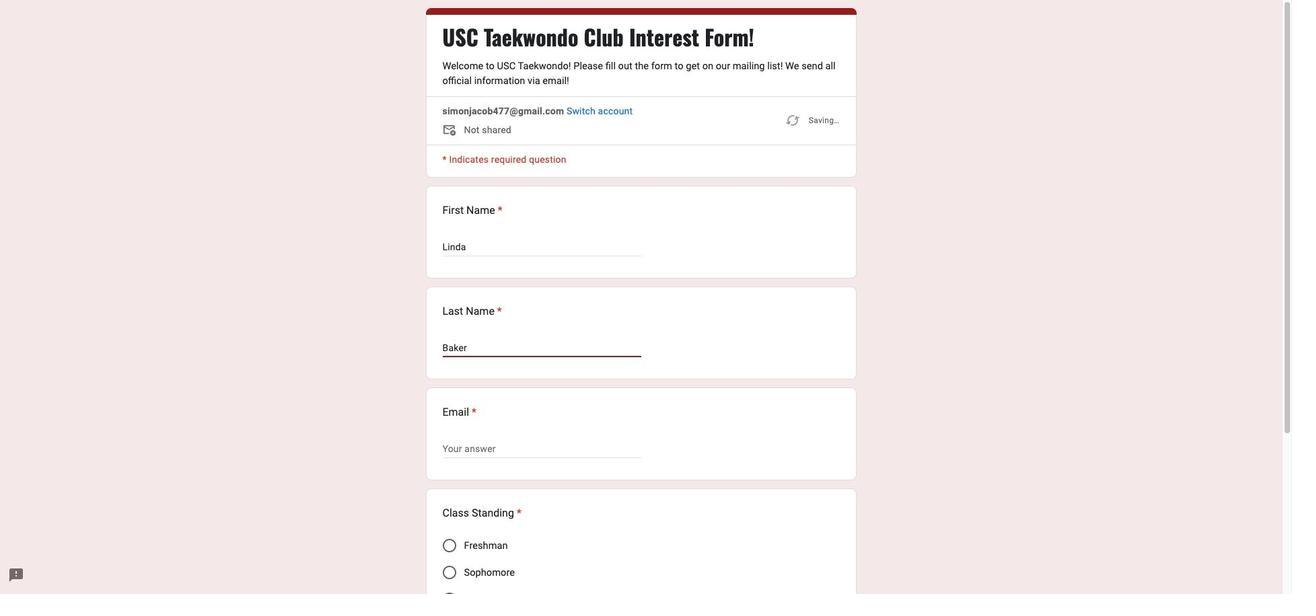 Task type: describe. For each thing, give the bounding box(es) containing it.
junior image
[[442, 593, 456, 594]]

required question element for 4th heading from the bottom
[[495, 203, 503, 219]]

your email and google account are not part of your response image
[[442, 123, 464, 139]]

report a problem to google image
[[8, 567, 24, 583]]

1 heading from the top
[[442, 24, 754, 50]]

4 heading from the top
[[442, 404, 477, 421]]

2 heading from the top
[[442, 203, 503, 219]]

required question element for 3rd heading from the top
[[495, 304, 502, 320]]

required question element for fifth heading from the top
[[514, 505, 522, 522]]



Task type: locate. For each thing, give the bounding box(es) containing it.
required question element
[[495, 203, 503, 219], [495, 304, 502, 320], [469, 404, 477, 421], [514, 505, 522, 522]]

freshman image
[[442, 539, 456, 553]]

3 heading from the top
[[442, 304, 502, 320]]

heading
[[442, 24, 754, 50], [442, 203, 503, 219], [442, 304, 502, 320], [442, 404, 477, 421], [442, 505, 522, 522]]

Sophomore radio
[[442, 566, 456, 579]]

required question element for 2nd heading from the bottom
[[469, 404, 477, 421]]

your email and google account are not part of your response image
[[442, 123, 459, 139]]

Freshman radio
[[442, 539, 456, 553]]

list
[[426, 186, 856, 594]]

sophomore image
[[442, 566, 456, 579]]

5 heading from the top
[[442, 505, 522, 522]]

status
[[784, 104, 840, 137]]

None text field
[[442, 340, 641, 356], [442, 441, 641, 457], [442, 340, 641, 356], [442, 441, 641, 457]]

None text field
[[442, 239, 641, 255]]

Junior radio
[[442, 593, 456, 594]]



Task type: vqa. For each thing, say whether or not it's contained in the screenshot.
option 4 icon
no



